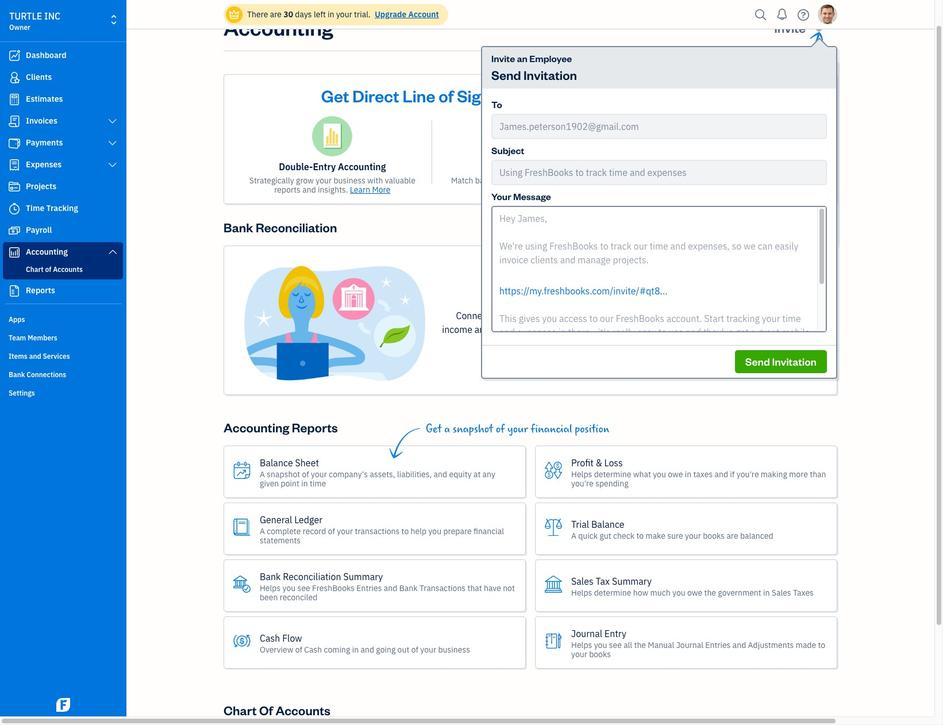 Task type: vqa. For each thing, say whether or not it's contained in the screenshot.


Task type: locate. For each thing, give the bounding box(es) containing it.
name
[[590, 110, 611, 121]]

the inside sales tax summary helps determine how much you owe the government in sales taxes
[[705, 588, 717, 598]]

balance sheet a snapshot of your company's assets, liabilities, and equity at any given point in time
[[260, 457, 496, 489]]

up inside connect your bank account to automatically import transactions. match them with income and expenses tracked in freshbooks to keep your books up to date and accurate.
[[708, 324, 719, 335]]

1 vertical spatial cash
[[304, 645, 322, 655]]

1 vertical spatial reports
[[292, 419, 338, 435]]

0 vertical spatial entry
[[313, 161, 336, 173]]

1 horizontal spatial reports
[[292, 419, 338, 435]]

1 chevron large down image from the top
[[107, 139, 118, 148]]

get direct line of sight into the health of your business
[[321, 85, 740, 106]]

0 horizontal spatial learn more
[[350, 185, 391, 195]]

helps inside bank reconciliation summary helps you see freshbooks entries and bank transactions that have not been reconciled
[[260, 583, 281, 593]]

invite
[[775, 20, 806, 36], [492, 52, 515, 64]]

of inside main element
[[45, 265, 51, 274]]

1 vertical spatial owe
[[688, 588, 703, 598]]

books left all
[[590, 649, 611, 659]]

1 vertical spatial snapshot
[[267, 469, 300, 479]]

chevron large down image
[[107, 139, 118, 148], [107, 247, 118, 257]]

to inside journal entry helps you see all the manual journal entries and adjustments made to your books
[[819, 640, 826, 650]]

dashboard image
[[7, 50, 21, 62]]

1 horizontal spatial keep
[[638, 324, 659, 335]]

2 determine from the top
[[594, 588, 632, 598]]

0 horizontal spatial summary
[[344, 571, 383, 582]]

connect left my
[[581, 346, 622, 359]]

learn for entry
[[350, 185, 370, 195]]

learn more right clean.
[[538, 185, 579, 195]]

your message
[[492, 190, 551, 202]]

1 vertical spatial match
[[725, 310, 750, 322]]

entries up cash flow overview of cash coming in and going out of your business
[[357, 583, 382, 593]]

0 vertical spatial chevron large down image
[[107, 139, 118, 148]]

a inside 'balance sheet a snapshot of your company's assets, liabilities, and equity at any given point in time'
[[260, 469, 265, 479]]

the left government
[[705, 588, 717, 598]]

journal entry helps you see all the manual journal entries and adjustments made to your books
[[572, 628, 826, 659]]

general
[[260, 514, 292, 525]]

0 vertical spatial send
[[492, 67, 521, 83]]

0 horizontal spatial cash
[[260, 632, 280, 644]]

owe right much
[[688, 588, 703, 598]]

0 vertical spatial chevron large down image
[[107, 117, 118, 126]]

helps inside the profit & loss helps determine what you owe in taxes and if you're making more than you're spending
[[572, 469, 593, 479]]

to inside general ledger a complete record of your transactions to help you prepare financial statements
[[402, 526, 409, 536]]

of right the line
[[439, 85, 454, 106]]

1 horizontal spatial balance
[[592, 519, 625, 530]]

1 learn from the left
[[350, 185, 370, 195]]

owe left taxes
[[668, 469, 683, 479]]

snapshot right a
[[453, 423, 493, 436]]

entries down journal entries and chart of accounts
[[700, 175, 725, 186]]

owe inside sales tax summary helps determine how much you owe the government in sales taxes
[[688, 588, 703, 598]]

upgrade account link
[[373, 9, 439, 20]]

balance up the given
[[260, 457, 293, 469]]

chevron large down image
[[107, 117, 118, 126], [107, 160, 118, 170]]

0 vertical spatial match
[[451, 175, 474, 186]]

balance
[[260, 457, 293, 469], [592, 519, 625, 530]]

you left all
[[594, 640, 608, 650]]

0 horizontal spatial keep
[[551, 175, 569, 186]]

Enter an email address text field
[[590, 169, 828, 194]]

have
[[484, 583, 501, 593]]

helps
[[572, 469, 593, 479], [260, 583, 281, 593], [572, 588, 593, 598], [572, 640, 593, 650]]

1 horizontal spatial are
[[727, 531, 739, 541]]

get for get a snapshot of your financial position
[[426, 423, 442, 436]]

chevron large down image inside invoices link
[[107, 117, 118, 126]]

0 vertical spatial transactions
[[495, 175, 540, 186]]

Last Name text field
[[713, 123, 828, 148]]

send up 'into'
[[492, 67, 521, 83]]

send
[[492, 67, 521, 83], [746, 355, 771, 368]]

your up first name text box
[[633, 85, 669, 106]]

send inside button
[[746, 355, 771, 368]]

invite inside invite an employee send invitation
[[492, 52, 515, 64]]

double-
[[279, 161, 313, 173]]

summary inside bank reconciliation summary helps you see freshbooks entries and bank transactions that have not been reconciled
[[344, 571, 383, 582]]

there
[[247, 9, 268, 20]]

0 horizontal spatial invitation
[[524, 67, 577, 83]]

invitation inside button
[[773, 355, 817, 368]]

learn right clean.
[[538, 185, 559, 195]]

summary inside sales tax summary helps determine how much you owe the government in sales taxes
[[613, 575, 652, 587]]

helps down quick
[[572, 588, 593, 598]]

First Name text field
[[590, 123, 704, 148]]

bank down items
[[9, 370, 25, 379]]

in right accounts at the top of the page
[[793, 175, 800, 186]]

1 vertical spatial financial
[[474, 526, 504, 536]]

0 vertical spatial invitation
[[524, 67, 577, 83]]

chevrondown image
[[812, 20, 828, 36]]

books inside journal entry helps you see all the manual journal entries and adjustments made to your books
[[590, 649, 611, 659]]

items and services
[[9, 352, 70, 361]]

your inside 'balance sheet a snapshot of your company's assets, liabilities, and equity at any given point in time'
[[311, 469, 327, 479]]

summary down general ledger a complete record of your transactions to help you prepare financial statements
[[344, 571, 383, 582]]

set up the basics
[[590, 80, 687, 96]]

1 determine from the top
[[594, 469, 632, 479]]

you inside the profit & loss helps determine what you owe in taxes and if you're making more than you're spending
[[653, 469, 667, 479]]

get left direct
[[321, 85, 349, 106]]

determine inside sales tax summary helps determine how much you owe the government in sales taxes
[[594, 588, 632, 598]]

2 horizontal spatial your
[[633, 85, 669, 106]]

of down sheet
[[302, 469, 309, 479]]

learn more for bank reconciliation
[[538, 185, 579, 195]]

accounting reports
[[224, 419, 338, 435]]

connect up income
[[456, 310, 491, 322]]

0 horizontal spatial more
[[372, 185, 391, 195]]

1 horizontal spatial send
[[746, 355, 771, 368]]

1 horizontal spatial see
[[609, 640, 622, 650]]

ledger
[[295, 514, 323, 525]]

to inside match bank transactions to keep your books squeaky clean.
[[542, 175, 549, 186]]

0 horizontal spatial financial
[[474, 526, 504, 536]]

in inside sales tax summary helps determine how much you owe the government in sales taxes
[[764, 588, 770, 598]]

than
[[811, 469, 827, 479]]

accounts inside main element
[[53, 265, 83, 274]]

more
[[790, 469, 809, 479]]

reports up sheet
[[292, 419, 338, 435]]

expenses
[[26, 159, 62, 170]]

bank
[[476, 175, 493, 186], [513, 310, 534, 322]]

0 horizontal spatial get
[[321, 85, 349, 106]]

team members link
[[3, 329, 123, 346]]

of
[[439, 85, 454, 106], [615, 85, 630, 106], [760, 161, 768, 173], [670, 185, 677, 195], [45, 265, 51, 274], [496, 423, 505, 436], [302, 469, 309, 479], [328, 526, 335, 536], [295, 645, 303, 655], [412, 645, 419, 655]]

transactions left help
[[355, 526, 400, 536]]

to left date
[[721, 324, 729, 335]]

create journal entries and edit accounts in the chart of accounts with
[[645, 175, 813, 195]]

and left if
[[715, 469, 729, 479]]

0 vertical spatial sales
[[572, 575, 594, 587]]

are
[[270, 9, 282, 20], [727, 531, 739, 541]]

0 vertical spatial reports
[[26, 285, 55, 296]]

invoices
[[26, 116, 57, 126]]

helps down profit
[[572, 469, 593, 479]]

bank inside main element
[[9, 370, 25, 379]]

1 horizontal spatial freshbooks
[[577, 324, 626, 335]]

connect for my
[[581, 346, 622, 359]]

the right accounts at the top of the page
[[801, 175, 813, 186]]

see inside bank reconciliation summary helps you see freshbooks entries and bank transactions that have not been reconciled
[[298, 583, 310, 593]]

helps down statements
[[260, 583, 281, 593]]

2 vertical spatial your
[[558, 287, 584, 303]]

chevron large down image inside expenses link
[[107, 160, 118, 170]]

in right tracked
[[567, 324, 575, 335]]

https://my.freshbooks.com/invite/#qt8...
[[500, 285, 668, 297]]

0 horizontal spatial reports
[[26, 285, 55, 296]]

1 horizontal spatial owe
[[688, 588, 703, 598]]

a inside general ledger a complete record of your transactions to help you prepare financial statements
[[260, 526, 265, 536]]

2 chevron large down image from the top
[[107, 247, 118, 257]]

1 vertical spatial balance
[[592, 519, 625, 530]]

and left transactions
[[384, 583, 398, 593]]

entry for journal
[[605, 628, 627, 639]]

determine for loss
[[594, 469, 632, 479]]

match up date
[[725, 310, 750, 322]]

invite for invite
[[775, 20, 806, 36]]

cash flow overview of cash coming in and going out of your business
[[260, 632, 470, 655]]

left
[[314, 9, 326, 20]]

of right create
[[670, 185, 677, 195]]

0 horizontal spatial freshbooks
[[312, 583, 355, 593]]

entry up all
[[605, 628, 627, 639]]

transactions inside match bank transactions to keep your books squeaky clean.
[[495, 175, 540, 186]]

of
[[259, 702, 273, 718]]

0 horizontal spatial with
[[368, 175, 383, 186]]

check
[[614, 531, 635, 541]]

tracking
[[46, 203, 78, 213]]

invite for invite an employee send invitation
[[492, 52, 515, 64]]

see left all
[[609, 640, 622, 650]]

entries left adjustments
[[706, 640, 731, 650]]

get left a
[[426, 423, 442, 436]]

keep
[[525, 287, 555, 303]]

bank reconciliation down reports
[[224, 219, 337, 235]]

of right out
[[412, 645, 419, 655]]

0 vertical spatial business
[[334, 175, 366, 186]]

payroll link
[[3, 220, 123, 241]]

chevron large down image up expenses link
[[107, 139, 118, 148]]

cash left coming
[[304, 645, 322, 655]]

0 horizontal spatial owe
[[668, 469, 683, 479]]

transactions
[[495, 175, 540, 186], [355, 526, 400, 536]]

chart inside chart of accounts link
[[26, 265, 44, 274]]

2 more from the left
[[561, 185, 579, 195]]

and inside journal entry helps you see all the manual journal entries and adjustments made to your books
[[733, 640, 747, 650]]

1 vertical spatial transactions
[[355, 526, 400, 536]]

1 horizontal spatial up
[[708, 324, 719, 335]]

1 more from the left
[[372, 185, 391, 195]]

manual
[[648, 640, 675, 650]]

chevron large down image down estimates link
[[107, 117, 118, 126]]

invite inside dropdown button
[[775, 20, 806, 36]]

in left tip
[[625, 287, 635, 303]]

a down trial
[[572, 531, 577, 541]]

you inside journal entry helps you see all the manual journal entries and adjustments made to your books
[[594, 640, 608, 650]]

and inside create journal entries and edit accounts in the chart of accounts with
[[727, 175, 741, 186]]

1 vertical spatial invitation
[[773, 355, 817, 368]]

1 horizontal spatial get
[[426, 423, 442, 436]]

1 horizontal spatial learn more
[[538, 185, 579, 195]]

of right a
[[496, 423, 505, 436]]

in right left
[[328, 9, 335, 20]]

journal right manual
[[677, 640, 704, 650]]

invoice image
[[7, 116, 21, 127]]

1 horizontal spatial invitation
[[773, 355, 817, 368]]

1 vertical spatial bank
[[513, 310, 534, 322]]

1 horizontal spatial bank reconciliation
[[489, 161, 573, 173]]

with inside strategically grow your business with valuable reports and insights.
[[368, 175, 383, 186]]

1 learn more from the left
[[350, 185, 391, 195]]

invitation down employee
[[524, 67, 577, 83]]

0 vertical spatial determine
[[594, 469, 632, 479]]

double-entry accounting image
[[312, 116, 353, 156]]

learn more right insights.
[[350, 185, 391, 195]]

employee
[[530, 52, 572, 64]]

in left taxes
[[685, 469, 692, 479]]

1 vertical spatial get
[[426, 423, 442, 436]]

1 vertical spatial invite
[[492, 52, 515, 64]]

your
[[633, 85, 669, 106], [492, 190, 512, 202], [558, 287, 584, 303]]

sales
[[572, 575, 594, 587], [772, 588, 792, 598]]

chevron large down image for expenses
[[107, 160, 118, 170]]

been
[[260, 592, 278, 603]]

1 horizontal spatial summary
[[613, 575, 652, 587]]

0 horizontal spatial see
[[298, 583, 310, 593]]

entry inside journal entry helps you see all the manual journal entries and adjustments made to your books
[[605, 628, 627, 639]]

1 horizontal spatial connect
[[581, 346, 622, 359]]

your left clean.
[[492, 190, 512, 202]]

you right the been
[[283, 583, 296, 593]]

them
[[752, 310, 774, 322]]

a inside trial balance a quick gut check to make sure your books are balanced
[[572, 531, 577, 541]]

crown image
[[228, 8, 240, 20]]

in left time
[[302, 478, 308, 489]]

and inside cash flow overview of cash coming in and going out of your business
[[361, 645, 374, 655]]

more right message
[[561, 185, 579, 195]]

transactions
[[420, 583, 466, 593]]

&
[[596, 457, 603, 469]]

bank down 'subject'
[[489, 161, 510, 173]]

to inside trial balance a quick gut check to make sure your books are balanced
[[637, 531, 644, 541]]

0 vertical spatial owe
[[668, 469, 683, 479]]

keep up message
[[551, 175, 569, 186]]

1 horizontal spatial snapshot
[[453, 423, 493, 436]]

taxes
[[794, 588, 814, 598]]

the down invite an employee send invitation
[[533, 85, 558, 106]]

0 vertical spatial freshbooks
[[577, 324, 626, 335]]

and down them
[[752, 324, 768, 335]]

with
[[368, 175, 383, 186], [714, 185, 730, 195], [776, 310, 794, 322]]

financial inside general ledger a complete record of your transactions to help you prepare financial statements
[[474, 526, 504, 536]]

of right set
[[615, 85, 630, 106]]

0 vertical spatial up
[[612, 80, 626, 96]]

and right reports
[[303, 185, 316, 195]]

get
[[321, 85, 349, 106], [426, 423, 442, 436]]

and left going
[[361, 645, 374, 655]]

and inside the profit & loss helps determine what you owe in taxes and if you're making more than you're spending
[[715, 469, 729, 479]]

financial right prepare
[[474, 526, 504, 536]]

0 vertical spatial cash
[[260, 632, 280, 644]]

see right the been
[[298, 583, 310, 593]]

a for general ledger
[[260, 526, 265, 536]]

0 horizontal spatial send
[[492, 67, 521, 83]]

time tracking link
[[3, 198, 123, 219]]

journal up create
[[649, 161, 681, 173]]

accounts inside create journal entries and edit accounts in the chart of accounts with
[[679, 185, 712, 195]]

financial left position
[[531, 423, 573, 436]]

your inside trial balance a quick gut check to make sure your books are balanced
[[686, 531, 702, 541]]

freshbooks
[[577, 324, 626, 335], [312, 583, 355, 593]]

freshbooks inside bank reconciliation summary helps you see freshbooks entries and bank transactions that have not been reconciled
[[312, 583, 355, 593]]

determine down tax
[[594, 588, 632, 598]]

1 vertical spatial entry
[[605, 628, 627, 639]]

1 vertical spatial up
[[708, 324, 719, 335]]

bank up the been
[[260, 571, 281, 582]]

accounts
[[770, 161, 810, 173], [679, 185, 712, 195], [53, 265, 83, 274], [276, 702, 331, 718]]

go to help image
[[795, 6, 813, 23]]

1 horizontal spatial transactions
[[495, 175, 540, 186]]

0 horizontal spatial match
[[451, 175, 474, 186]]

turtle
[[9, 10, 42, 22]]

business right out
[[438, 645, 470, 655]]

0 vertical spatial snapshot
[[453, 423, 493, 436]]

health
[[561, 85, 612, 106]]

making
[[761, 469, 788, 479]]

1 vertical spatial freshbooks
[[312, 583, 355, 593]]

with inside connect your bank account to automatically import transactions. match them with income and expenses tracked in freshbooks to keep your books up to date and accurate.
[[776, 310, 794, 322]]

tip
[[638, 287, 657, 303]]

of inside 'balance sheet a snapshot of your company's assets, liabilities, and equity at any given point in time'
[[302, 469, 309, 479]]

books down the email
[[589, 175, 610, 186]]

summary for sales tax summary
[[613, 575, 652, 587]]

2 learn from the left
[[538, 185, 559, 195]]

in
[[328, 9, 335, 20], [793, 175, 800, 186], [625, 287, 635, 303], [567, 324, 575, 335], [685, 469, 692, 479], [302, 478, 308, 489], [764, 588, 770, 598], [352, 645, 359, 655]]

settings link
[[3, 384, 123, 401]]

0 horizontal spatial business
[[334, 175, 366, 186]]

1 horizontal spatial match
[[725, 310, 750, 322]]

journal right create
[[671, 175, 698, 186]]

a left point
[[260, 469, 265, 479]]

0 vertical spatial balance
[[260, 457, 293, 469]]

see
[[298, 583, 310, 593], [609, 640, 622, 650]]

0 horizontal spatial transactions
[[355, 526, 400, 536]]

match inside connect your bank account to automatically import transactions. match them with income and expenses tracked in freshbooks to keep your books up to date and accurate.
[[725, 310, 750, 322]]

reconciliation
[[513, 161, 573, 173], [256, 219, 337, 235], [283, 571, 341, 582]]

not
[[503, 583, 515, 593]]

1 vertical spatial are
[[727, 531, 739, 541]]

2 chevron large down image from the top
[[107, 160, 118, 170]]

invite an employee send invitation
[[492, 52, 577, 83]]

1 vertical spatial see
[[609, 640, 622, 650]]

you're down profit
[[572, 478, 594, 489]]

days
[[295, 9, 312, 20]]

1 vertical spatial chevron large down image
[[107, 160, 118, 170]]

books inside connect your bank account to automatically import transactions. match them with income and expenses tracked in freshbooks to keep your books up to date and accurate.
[[681, 324, 706, 335]]

1 horizontal spatial learn
[[538, 185, 559, 195]]

account
[[536, 310, 569, 322]]

how
[[634, 588, 649, 598]]

project image
[[7, 181, 21, 193]]

connect my bank
[[581, 346, 665, 359]]

report image
[[7, 285, 21, 297]]

0 horizontal spatial snapshot
[[267, 469, 300, 479]]

time
[[26, 203, 44, 213]]

1 vertical spatial connect
[[581, 346, 622, 359]]

None text field
[[492, 114, 828, 139]]

freshbooks image
[[54, 698, 72, 712]]

helps inside sales tax summary helps determine how much you owe the government in sales taxes
[[572, 588, 593, 598]]

balance up gut
[[592, 519, 625, 530]]

your up account in the top right of the page
[[558, 287, 584, 303]]

bank connections
[[9, 370, 66, 379]]

determine inside the profit & loss helps determine what you owe in taxes and if you're making more than you're spending
[[594, 469, 632, 479]]

and right items
[[29, 352, 41, 361]]

entry up strategically grow your business with valuable reports and insights.
[[313, 161, 336, 173]]

bank up expenses
[[513, 310, 534, 322]]

1 horizontal spatial business
[[438, 645, 470, 655]]

valuable
[[385, 175, 416, 186]]

learn right insights.
[[350, 185, 370, 195]]

out
[[398, 645, 410, 655]]

journal inside create journal entries and edit accounts in the chart of accounts with
[[671, 175, 698, 186]]

search image
[[752, 6, 771, 23]]

government
[[719, 588, 762, 598]]

0 vertical spatial invite
[[775, 20, 806, 36]]

1 vertical spatial business
[[438, 645, 470, 655]]

1 vertical spatial reconciliation
[[256, 219, 337, 235]]

are left 30 at the top of the page
[[270, 9, 282, 20]]

accounting inside main element
[[26, 247, 68, 257]]

0 vertical spatial keep
[[551, 175, 569, 186]]

transactions up your message
[[495, 175, 540, 186]]

your
[[336, 9, 352, 20], [316, 175, 332, 186], [571, 175, 587, 186], [493, 310, 511, 322], [661, 324, 679, 335], [508, 423, 528, 436], [311, 469, 327, 479], [337, 526, 353, 536], [686, 531, 702, 541], [421, 645, 437, 655], [572, 649, 588, 659]]

1 horizontal spatial invite
[[775, 20, 806, 36]]

0 horizontal spatial balance
[[260, 457, 293, 469]]

connect inside connect your bank account to automatically import transactions. match them with income and expenses tracked in freshbooks to keep your books up to date and accurate.
[[456, 310, 491, 322]]

reconciliation up reconciled
[[283, 571, 341, 582]]

chevron large down image up projects link
[[107, 160, 118, 170]]

you're right if
[[737, 469, 760, 479]]

summary up the how
[[613, 575, 652, 587]]

0 horizontal spatial invite
[[492, 52, 515, 64]]

and left adjustments
[[733, 640, 747, 650]]

1 vertical spatial chevron large down image
[[107, 247, 118, 257]]

in right government
[[764, 588, 770, 598]]

keep inside connect your bank account to automatically import transactions. match them with income and expenses tracked in freshbooks to keep your books up to date and accurate.
[[638, 324, 659, 335]]

0 vertical spatial are
[[270, 9, 282, 20]]

and left equity
[[434, 469, 448, 479]]

a for trial balance
[[572, 531, 577, 541]]

0 horizontal spatial connect
[[456, 310, 491, 322]]

bank right my
[[640, 346, 665, 359]]

basics
[[650, 80, 687, 96]]

business inside cash flow overview of cash coming in and going out of your business
[[438, 645, 470, 655]]

expense image
[[7, 159, 21, 171]]

to left make
[[637, 531, 644, 541]]

timer image
[[7, 203, 21, 215]]

0 vertical spatial see
[[298, 583, 310, 593]]

journal down tax
[[572, 628, 603, 639]]

bank reconciliation up match bank transactions to keep your books squeaky clean. on the top of page
[[489, 161, 573, 173]]

more right insights.
[[372, 185, 391, 195]]

business down 'double-entry accounting'
[[334, 175, 366, 186]]

1 horizontal spatial bank
[[513, 310, 534, 322]]

sales left the taxes at the bottom of the page
[[772, 588, 792, 598]]

books right sure
[[704, 531, 725, 541]]

there are 30 days left in your trial. upgrade account
[[247, 9, 439, 20]]

0 vertical spatial bank
[[476, 175, 493, 186]]

more for double-entry accounting
[[372, 185, 391, 195]]

2 learn more from the left
[[538, 185, 579, 195]]

1 vertical spatial send
[[746, 355, 771, 368]]

1 chevron large down image from the top
[[107, 117, 118, 126]]

bank inside button
[[640, 346, 665, 359]]

entries
[[683, 161, 713, 173], [700, 175, 725, 186], [357, 583, 382, 593], [706, 640, 731, 650]]

chevron large down image up chart of accounts link
[[107, 247, 118, 257]]

1 horizontal spatial financial
[[531, 423, 573, 436]]

connect inside button
[[581, 346, 622, 359]]

payment image
[[7, 137, 21, 149]]

and inside strategically grow your business with valuable reports and insights.
[[303, 185, 316, 195]]

snapshot
[[453, 423, 493, 436], [267, 469, 300, 479]]



Task type: describe. For each thing, give the bounding box(es) containing it.
going
[[376, 645, 396, 655]]

dashboard link
[[3, 45, 123, 66]]

client image
[[7, 72, 21, 83]]

main element
[[0, 0, 155, 717]]

loss
[[605, 457, 623, 469]]

create
[[645, 175, 669, 186]]

notifications image
[[774, 3, 792, 26]]

statements
[[260, 535, 301, 546]]

books inside trial balance a quick gut check to make sure your books are balanced
[[704, 531, 725, 541]]

the inside journal entry helps you see all the manual journal entries and adjustments made to your books
[[635, 640, 646, 650]]

freshbooks inside connect your bank account to automatically import transactions. match them with income and expenses tracked in freshbooks to keep your books up to date and accurate.
[[577, 324, 626, 335]]

close image
[[817, 82, 830, 95]]

taxes
[[694, 469, 713, 479]]

chart image
[[7, 247, 21, 258]]

journal entries and chart of accounts image
[[709, 116, 749, 156]]

edit
[[743, 175, 756, 186]]

balance inside 'balance sheet a snapshot of your company's assets, liabilities, and equity at any given point in time'
[[260, 457, 293, 469]]

advanced accounting
[[732, 185, 810, 195]]

connect your bank account to begin matching your bank transactions image
[[243, 265, 427, 382]]

bank left transactions
[[400, 583, 418, 593]]

if
[[731, 469, 735, 479]]

helps for sales tax summary
[[572, 588, 593, 598]]

clients
[[26, 72, 52, 82]]

chart of accounts
[[26, 265, 83, 274]]

you inside general ledger a complete record of your transactions to help you prepare financial statements
[[429, 526, 442, 536]]

assets,
[[370, 469, 395, 479]]

team
[[9, 334, 26, 342]]

0 vertical spatial reconciliation
[[513, 161, 573, 173]]

sure
[[668, 531, 684, 541]]

Enter a subject line text field
[[492, 160, 828, 185]]

learn more for double-entry accounting
[[350, 185, 391, 195]]

trial
[[572, 519, 590, 530]]

in inside create journal entries and edit accounts in the chart of accounts with
[[793, 175, 800, 186]]

expenses
[[493, 324, 532, 335]]

connect your bank account to automatically import transactions. match them with income and expenses tracked in freshbooks to keep your books up to date and accurate.
[[442, 310, 808, 335]]

items and services link
[[3, 347, 123, 365]]

equity
[[449, 469, 472, 479]]

0 horizontal spatial you're
[[572, 478, 594, 489]]

books inside match bank transactions to keep your books squeaky clean.
[[589, 175, 610, 186]]

shape
[[684, 287, 720, 303]]

general ledger a complete record of your transactions to help you prepare financial statements
[[260, 514, 504, 546]]

apps link
[[3, 311, 123, 328]]

learn for reconciliation
[[538, 185, 559, 195]]

into
[[500, 85, 530, 106]]

bank reconciliation image
[[511, 116, 551, 156]]

money image
[[7, 225, 21, 236]]

entries up create journal entries and edit accounts in the chart of accounts with
[[683, 161, 713, 173]]

entries inside journal entry helps you see all the manual journal entries and adjustments made to your books
[[706, 640, 731, 650]]

0 horizontal spatial are
[[270, 9, 282, 20]]

gut
[[600, 531, 612, 541]]

your inside match bank transactions to keep your books squeaky clean.
[[571, 175, 587, 186]]

time
[[310, 478, 326, 489]]

reconciliation inside bank reconciliation summary helps you see freshbooks entries and bank transactions that have not been reconciled
[[283, 571, 341, 582]]

the left basics
[[629, 80, 647, 96]]

owe inside the profit & loss helps determine what you owe in taxes and if you're making more than you're spending
[[668, 469, 683, 479]]

1 vertical spatial bank reconciliation
[[224, 219, 337, 235]]

your inside cash flow overview of cash coming in and going out of your business
[[421, 645, 437, 655]]

made
[[796, 640, 817, 650]]

helps inside journal entry helps you see all the manual journal entries and adjustments made to your books
[[572, 640, 593, 650]]

flow
[[282, 632, 302, 644]]

chevron large down image for payments
[[107, 139, 118, 148]]

business inside strategically grow your business with valuable reports and insights.
[[334, 175, 366, 186]]

and inside main element
[[29, 352, 41, 361]]

see inside journal entry helps you see all the manual journal entries and adjustments made to your books
[[609, 640, 622, 650]]

your inside journal entry helps you see all the manual journal entries and adjustments made to your books
[[572, 649, 588, 659]]

you inside bank reconciliation summary helps you see freshbooks entries and bank transactions that have not been reconciled
[[283, 583, 296, 593]]

quick
[[579, 531, 598, 541]]

time tracking
[[26, 203, 78, 213]]

and inside 'balance sheet a snapshot of your company's assets, liabilities, and equity at any given point in time'
[[434, 469, 448, 479]]

chart inside create journal entries and edit accounts in the chart of accounts with
[[648, 185, 668, 195]]

record
[[303, 526, 326, 536]]

services
[[43, 352, 70, 361]]

of up accounts at the top of the page
[[760, 161, 768, 173]]

company's
[[329, 469, 368, 479]]

date
[[731, 324, 750, 335]]

at
[[474, 469, 481, 479]]

strategically grow your business with valuable reports and insights.
[[249, 175, 416, 195]]

squeaky
[[483, 185, 513, 195]]

bank inside match bank transactions to keep your books squeaky clean.
[[476, 175, 493, 186]]

summary for bank reconciliation summary
[[344, 571, 383, 582]]

reports inside main element
[[26, 285, 55, 296]]

prepare
[[444, 526, 472, 536]]

your inside general ledger a complete record of your transactions to help you prepare financial statements
[[337, 526, 353, 536]]

invite button
[[764, 14, 838, 41]]

transactions.
[[669, 310, 723, 322]]

make
[[646, 531, 666, 541]]

sales tax summary helps determine how much you owe the government in sales taxes
[[572, 575, 814, 598]]

projects link
[[3, 177, 123, 197]]

much
[[651, 588, 671, 598]]

0 horizontal spatial sales
[[572, 575, 594, 587]]

clients link
[[3, 67, 123, 88]]

to right account in the top right of the page
[[571, 310, 579, 322]]

estimate image
[[7, 94, 21, 105]]

0 horizontal spatial up
[[612, 80, 626, 96]]

chart of accounts
[[224, 702, 331, 718]]

import
[[639, 310, 667, 322]]

in inside 'balance sheet a snapshot of your company's assets, liabilities, and equity at any given point in time'
[[302, 478, 308, 489]]

clean.
[[515, 185, 537, 195]]

invitation inside invite an employee send invitation
[[524, 67, 577, 83]]

in inside connect your bank account to automatically import transactions. match them with income and expenses tracked in freshbooks to keep your books up to date and accurate.
[[567, 324, 575, 335]]

payments link
[[3, 133, 123, 154]]

determine for summary
[[594, 588, 632, 598]]

send inside invite an employee send invitation
[[492, 67, 521, 83]]

accounts up accounts at the top of the page
[[770, 161, 810, 173]]

any
[[483, 469, 496, 479]]

subject
[[492, 144, 525, 156]]

transactions inside general ledger a complete record of your transactions to help you prepare financial statements
[[355, 526, 400, 536]]

expenses link
[[3, 155, 123, 175]]

0 horizontal spatial your
[[492, 190, 512, 202]]

top
[[659, 287, 681, 303]]

get for get direct line of sight into the health of your business
[[321, 85, 349, 106]]

and up create journal entries and edit accounts in the chart of accounts with
[[716, 161, 732, 173]]

0 vertical spatial your
[[633, 85, 669, 106]]

1 vertical spatial sales
[[772, 588, 792, 598]]

trial.
[[354, 9, 371, 20]]

your inside strategically grow your business with valuable reports and insights.
[[316, 175, 332, 186]]

entry for double-
[[313, 161, 336, 173]]

trial balance a quick gut check to make sure your books are balanced
[[572, 519, 774, 541]]

bank connections link
[[3, 366, 123, 383]]

more for bank reconciliation
[[561, 185, 579, 195]]

of down flow
[[295, 645, 303, 655]]

30
[[284, 9, 293, 20]]

to up my
[[628, 324, 636, 335]]

keep your books in tip top shape
[[525, 287, 720, 303]]

entries inside create journal entries and edit accounts in the chart of accounts with
[[700, 175, 725, 186]]

accounts right of
[[276, 702, 331, 718]]

the inside create journal entries and edit accounts in the chart of accounts with
[[801, 175, 813, 186]]

point
[[281, 478, 300, 489]]

spending
[[596, 478, 629, 489]]

apps
[[9, 315, 25, 324]]

journal entries and chart of accounts
[[649, 161, 810, 173]]

helps for profit & loss
[[572, 469, 593, 479]]

message
[[514, 190, 551, 202]]

sight
[[457, 85, 497, 106]]

a for balance sheet
[[260, 469, 265, 479]]

in inside the profit & loss helps determine what you owe in taxes and if you're making more than you're spending
[[685, 469, 692, 479]]

and right income
[[475, 324, 490, 335]]

entries inside bank reconciliation summary helps you see freshbooks entries and bank transactions that have not been reconciled
[[357, 583, 382, 593]]

of inside create journal entries and edit accounts in the chart of accounts with
[[670, 185, 677, 195]]

a
[[445, 423, 450, 436]]

you inside sales tax summary helps determine how much you owe the government in sales taxes
[[673, 588, 686, 598]]

keep inside match bank transactions to keep your books squeaky clean.
[[551, 175, 569, 186]]

email
[[590, 156, 610, 167]]

balance inside trial balance a quick gut check to make sure your books are balanced
[[592, 519, 625, 530]]

are inside trial balance a quick gut check to make sure your books are balanced
[[727, 531, 739, 541]]

chevron large down image for accounting
[[107, 247, 118, 257]]

that
[[468, 583, 482, 593]]

1 horizontal spatial cash
[[304, 645, 322, 655]]

double-entry accounting
[[279, 161, 386, 173]]

in inside cash flow overview of cash coming in and going out of your business
[[352, 645, 359, 655]]

accurate.
[[770, 324, 808, 335]]

snapshot inside 'balance sheet a snapshot of your company's assets, liabilities, and equity at any given point in time'
[[267, 469, 300, 479]]

with inside create journal entries and edit accounts in the chart of accounts with
[[714, 185, 730, 195]]

0 vertical spatial bank reconciliation
[[489, 161, 573, 173]]

settings
[[9, 389, 35, 397]]

strategically
[[249, 175, 294, 186]]

0 vertical spatial financial
[[531, 423, 573, 436]]

1 horizontal spatial your
[[558, 287, 584, 303]]

upgrade
[[375, 9, 407, 20]]

profit
[[572, 457, 594, 469]]

bank down strategically
[[224, 219, 253, 235]]

reports link
[[3, 281, 123, 301]]

income
[[442, 324, 473, 335]]

sheet
[[295, 457, 319, 469]]

and inside bank reconciliation summary helps you see freshbooks entries and bank transactions that have not been reconciled
[[384, 583, 398, 593]]

match inside match bank transactions to keep your books squeaky clean.
[[451, 175, 474, 186]]

help
[[411, 526, 427, 536]]

of inside general ledger a complete record of your transactions to help you prepare financial statements
[[328, 526, 335, 536]]

chevron large down image for invoices
[[107, 117, 118, 126]]

bank inside connect your bank account to automatically import transactions. match them with income and expenses tracked in freshbooks to keep your books up to date and accurate.
[[513, 310, 534, 322]]

address
[[612, 156, 641, 167]]

my
[[624, 346, 638, 359]]

helps for bank reconciliation summary
[[260, 583, 281, 593]]

position
[[575, 423, 610, 436]]

connect for your
[[456, 310, 491, 322]]

1 horizontal spatial you're
[[737, 469, 760, 479]]

payroll
[[26, 225, 52, 235]]

connect my bank button
[[570, 341, 675, 364]]

send invitation button
[[736, 350, 828, 373]]

tracked
[[534, 324, 565, 335]]



